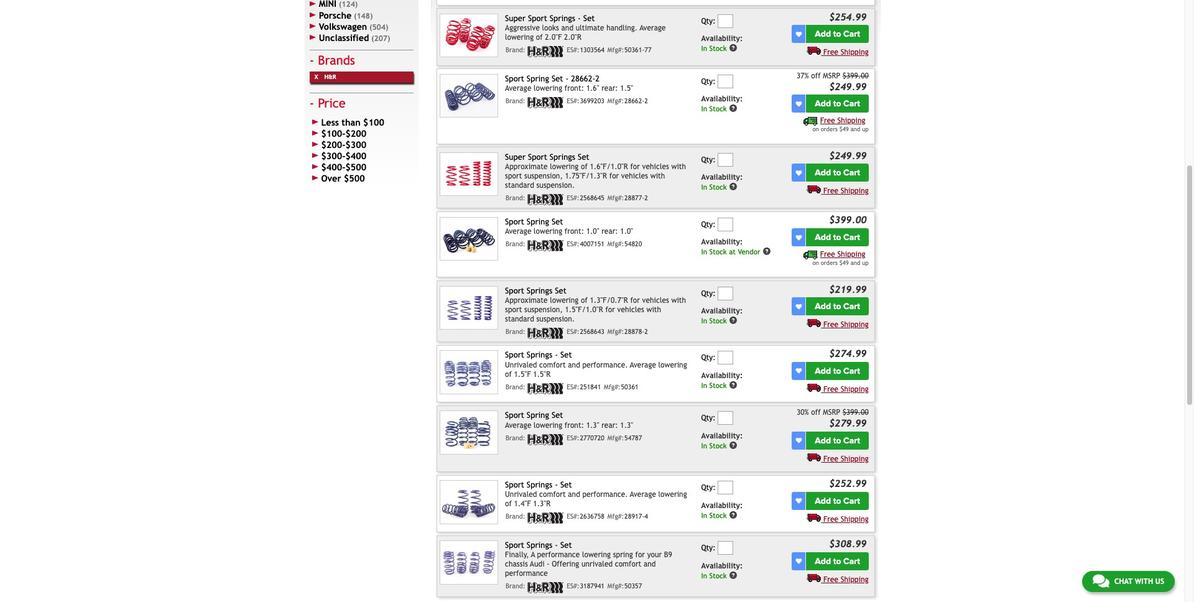 Task type: describe. For each thing, give the bounding box(es) containing it.
stock for $219.99
[[709, 316, 727, 325]]

2 in from the top
[[701, 104, 707, 113]]

1.3"r
[[533, 500, 551, 508]]

add to wish list image for $308.99
[[796, 558, 802, 564]]

springs for $252.99
[[527, 480, 552, 490]]

77
[[645, 46, 652, 54]]

approximate inside super sport springs set approximate lowering of 1.6"f/1.0"r for vehicles with sport suspension, 1.75"f/1.3"r for vehicles with standard suspension.
[[505, 162, 548, 171]]

(124) porsche (148) volkswagen (504) unclassified (207)
[[319, 0, 390, 43]]

28662- inside the sport spring set - 28662-2 average lowering front: 1.6" rear: 1.5"
[[571, 74, 595, 83]]

and down 37% off msrp $399.00 $249.99
[[851, 126, 860, 133]]

1.5"f/1.0"r
[[565, 305, 603, 314]]

sport for $252.99
[[505, 480, 524, 490]]

7 brand: from the top
[[506, 434, 525, 441]]

approximate inside "sport springs set approximate lowering of 1.3"f/0.7"r for vehicles with sport suspension, 1.5"f/1.0"r for vehicles with standard suspension."
[[505, 296, 548, 305]]

3187941
[[580, 582, 605, 590]]

$249.99 inside 37% off msrp $399.00 $249.99
[[829, 81, 867, 92]]

sport for 30% off msrp
[[505, 411, 524, 420]]

2 for 37% off msrp
[[645, 97, 648, 105]]

2 es#: from the top
[[567, 97, 580, 105]]

free shipping image for $399.00
[[804, 251, 818, 259]]

aggressive
[[505, 24, 540, 32]]

sport spring set average lowering front: 1.3" rear: 1.3"
[[505, 411, 633, 430]]

28917-
[[625, 513, 645, 520]]

6 add to wish list image from the top
[[796, 437, 802, 444]]

$100-$200 link
[[310, 128, 413, 140]]

(124) link
[[319, 0, 413, 10]]

question sign image for $252.99
[[729, 510, 738, 519]]

sport springs - set unrivaled comfort and performance. average lowering of 1.4"f 1.3"r
[[505, 480, 687, 508]]

$274.99
[[829, 348, 867, 359]]

availability: in stock for 37% off msrp
[[701, 95, 743, 113]]

average inside super sport springs - set aggressive looks and ultimate handling. average lowering of 2.0"f 2.0"r
[[640, 24, 666, 32]]

average inside sport springs - set unrivaled comfort and performance. average lowering of 1.5"f 1.5"r
[[630, 361, 656, 369]]

7 to from the top
[[833, 435, 841, 446]]

less than $100 $100-$200 $200-$300 $300-$400 $400-$500 over $500
[[321, 117, 384, 184]]

2 orders from the top
[[821, 259, 838, 266]]

es#: 251841 mfg#: 50361
[[567, 383, 639, 390]]

spring for $279.99
[[527, 411, 549, 420]]

251841
[[580, 383, 601, 390]]

question sign image for $274.99
[[729, 381, 738, 389]]

h&r - corporate logo image for $308.99
[[528, 582, 564, 594]]

es#2636758 - 28917-4 - sport springs - set - unrivaled comfort and performance. average lowering of 1.4"f 1.3"r - h&r - audi image
[[440, 480, 498, 524]]

cart for $274.99
[[843, 366, 860, 376]]

free for $254.99
[[824, 48, 838, 57]]

in for $249.99
[[701, 183, 707, 191]]

less
[[321, 117, 339, 128]]

price
[[318, 96, 346, 110]]

brand: for $252.99
[[506, 513, 525, 520]]

2.0"f
[[545, 33, 562, 42]]

standard inside super sport springs set approximate lowering of 1.6"f/1.0"r for vehicles with sport suspension, 1.75"f/1.3"r for vehicles with standard suspension.
[[505, 181, 534, 190]]

es#2770720 - 54787 - sport spring set - average lowering front: 1.3" rear: 1.3" - h&r - volkswagen image
[[440, 411, 498, 455]]

standard inside "sport springs set approximate lowering of 1.3"f/0.7"r for vehicles with sport suspension, 1.5"f/1.0"r for vehicles with standard suspension."
[[505, 315, 534, 323]]

set inside the sport springs - set finally, a performance lowering spring for your b9 chassis audi - offering unrivaled comfort and performance
[[560, 540, 572, 550]]

2568645
[[580, 194, 605, 202]]

of inside "sport springs set approximate lowering of 1.3"f/0.7"r for vehicles with sport suspension, 1.5"f/1.0"r for vehicles with standard suspension."
[[581, 296, 588, 305]]

2 on from the top
[[813, 259, 819, 266]]

chat with us
[[1114, 577, 1164, 586]]

brand: for $254.99
[[506, 46, 525, 54]]

and up $219.99
[[851, 259, 860, 266]]

1.3"f/0.7"r
[[590, 296, 628, 305]]

2 1.0" from the left
[[620, 227, 633, 236]]

sport spring set average lowering front: 1.0" rear: 1.0"
[[505, 217, 633, 236]]

question sign image for $249.99
[[729, 182, 738, 191]]

lowering inside the sport springs - set finally, a performance lowering spring for your b9 chassis audi - offering unrivaled comfort and performance
[[582, 551, 611, 559]]

es#: 1303564 mfg#: 50361-77
[[567, 46, 652, 54]]

audi
[[530, 560, 545, 569]]

in for $274.99
[[701, 381, 707, 390]]

springs inside super sport springs - set aggressive looks and ultimate handling. average lowering of 2.0"f 2.0"r
[[550, 14, 575, 23]]

a
[[531, 551, 535, 559]]

sport for $399.00
[[505, 217, 524, 226]]

free for $249.99
[[824, 187, 838, 195]]

h&r
[[324, 74, 336, 81]]

unclassified
[[319, 32, 369, 43]]

add to wish list image for $274.99
[[796, 368, 802, 374]]

availability: for $252.99
[[701, 501, 743, 510]]

7 add to cart button from the top
[[806, 432, 869, 450]]

2 add to cart from the top
[[815, 98, 860, 109]]

availability: for 30% off msrp
[[701, 431, 743, 440]]

2 add from the top
[[815, 98, 831, 109]]

sport inside super sport springs set approximate lowering of 1.6"f/1.0"r for vehicles with sport suspension, 1.75"f/1.3"r for vehicles with standard suspension.
[[528, 152, 547, 162]]

1 up from the top
[[862, 126, 869, 133]]

availability: for $399.00
[[701, 238, 743, 246]]

brands
[[318, 53, 355, 67]]

add for $399.00
[[815, 232, 831, 243]]

es#: 3699203 mfg#: 28662-2
[[567, 97, 648, 105]]

set inside sport springs - set unrivaled comfort and performance. average lowering of 1.5"f 1.5"r
[[560, 350, 572, 360]]

sport inside super sport springs - set aggressive looks and ultimate handling. average lowering of 2.0"f 2.0"r
[[528, 14, 547, 23]]

and inside sport springs - set unrivaled comfort and performance. average lowering of 1.5"f 1.5"r
[[568, 361, 580, 369]]

$300
[[345, 140, 366, 150]]

super for $249.99
[[505, 152, 526, 162]]

1.6"
[[586, 84, 599, 93]]

in for $308.99
[[701, 571, 707, 580]]

free shipping image for $308.99
[[807, 573, 821, 582]]

h&r - corporate logo image for $249.99
[[528, 194, 564, 205]]

to for $399.00
[[833, 232, 841, 243]]

free shipping image for $252.99
[[807, 513, 821, 522]]

1.6"f/1.0"r
[[590, 162, 628, 171]]

to for $308.99
[[833, 556, 841, 566]]

1 on from the top
[[813, 126, 819, 133]]

1 orders from the top
[[821, 126, 838, 133]]

2 to from the top
[[833, 98, 841, 109]]

stock for $254.99
[[709, 44, 727, 53]]

30% off msrp $399.00 $279.99
[[797, 408, 869, 429]]

es#251841 - 50361 - sport springs - set - unrivaled comfort and performance. average lowering of 1.5"f 1.5"r - h&r - audi image
[[440, 350, 498, 394]]

ultimate
[[576, 24, 604, 32]]

set inside the sport spring set - 28662-2 average lowering front: 1.6" rear: 1.5"
[[552, 74, 563, 83]]

unrivaled
[[582, 560, 613, 569]]

$279.99
[[829, 417, 867, 429]]

$219.99
[[829, 283, 867, 295]]

mfg#: left '54787'
[[608, 434, 624, 441]]

unrivaled for $252.99
[[505, 490, 537, 499]]

and inside super sport springs - set aggressive looks and ultimate handling. average lowering of 2.0"f 2.0"r
[[561, 24, 573, 32]]

offering
[[552, 560, 579, 569]]

sport springs - set link for $308.99
[[505, 540, 572, 550]]

free for $308.99
[[824, 575, 838, 584]]

es#: for $399.00
[[567, 240, 580, 247]]

front: for 30% off msrp
[[565, 421, 584, 430]]

es#: for $252.99
[[567, 513, 580, 520]]

28877-
[[625, 194, 645, 202]]

brand: for $249.99
[[506, 194, 525, 202]]

shipping for $249.99
[[841, 187, 869, 195]]

suspension. inside "sport springs set approximate lowering of 1.3"f/0.7"r for vehicles with sport suspension, 1.5"f/1.0"r for vehicles with standard suspension."
[[536, 315, 575, 323]]

2 add to cart button from the top
[[806, 95, 869, 113]]

es#2568645 - 28877-2 - super sport springs set - approximate lowering of 1.6"f/1.0"r for vehicles with sport suspension, 1.75"f/1.3"r for vehicles with standard suspension. - h&r - bmw image
[[440, 152, 498, 196]]

54787
[[625, 434, 642, 441]]

cart for $252.99
[[843, 495, 860, 506]]

$400
[[345, 151, 366, 161]]

looks
[[542, 24, 559, 32]]

cart for $219.99
[[843, 301, 860, 312]]

4007151
[[580, 240, 605, 247]]

mfg#: for $219.99
[[608, 328, 624, 335]]

2 h&r - corporate logo image from the top
[[528, 97, 564, 108]]

performance. for $274.99
[[582, 361, 628, 369]]

spring for $249.99
[[527, 74, 549, 83]]

2 1.3" from the left
[[620, 421, 633, 430]]

comfort inside the sport springs - set finally, a performance lowering spring for your b9 chassis audi - offering unrivaled comfort and performance
[[615, 560, 641, 569]]

porsche
[[319, 10, 352, 20]]

springs inside super sport springs set approximate lowering of 1.6"f/1.0"r for vehicles with sport suspension, 1.75"f/1.3"r for vehicles with standard suspension.
[[550, 152, 575, 162]]

- inside super sport springs - set aggressive looks and ultimate handling. average lowering of 2.0"f 2.0"r
[[578, 14, 581, 23]]

2.0"r
[[564, 33, 582, 42]]

2 $249.99 from the top
[[829, 150, 867, 161]]

50357
[[625, 582, 642, 590]]

1 vertical spatial $399.00
[[829, 214, 867, 225]]

sport springs - set unrivaled comfort and performance. average lowering of 1.5"f 1.5"r
[[505, 350, 687, 379]]

average inside sport springs - set unrivaled comfort and performance. average lowering of 1.4"f 1.3"r
[[630, 490, 656, 499]]

and inside sport springs - set unrivaled comfort and performance. average lowering of 1.4"f 1.3"r
[[568, 490, 580, 499]]

sport inside "sport springs set approximate lowering of 1.3"f/0.7"r for vehicles with sport suspension, 1.5"f/1.0"r for vehicles with standard suspension."
[[505, 305, 522, 314]]

1.5"
[[620, 84, 633, 93]]

finally,
[[505, 551, 529, 559]]

1 free shipping on orders $49 and up from the top
[[813, 116, 869, 133]]

brands x h&r
[[315, 53, 355, 81]]

1303564
[[580, 46, 605, 54]]

availability: in stock for $254.99
[[701, 34, 743, 53]]

1 1.0" from the left
[[586, 227, 599, 236]]

lowering inside super sport springs set approximate lowering of 1.6"f/1.0"r for vehicles with sport suspension, 1.75"f/1.3"r for vehicles with standard suspension.
[[550, 162, 579, 171]]

average inside the sport spring set average lowering front: 1.3" rear: 1.3"
[[505, 421, 531, 430]]

add to cart button for $219.99
[[806, 297, 869, 315]]

es#: 2568645 mfg#: 28877-2
[[567, 194, 648, 202]]

3699203
[[580, 97, 605, 105]]

comfort for $252.99
[[539, 490, 566, 499]]

1.4"f
[[514, 500, 531, 508]]

for inside the sport springs - set finally, a performance lowering spring for your b9 chassis audi - offering unrivaled comfort and performance
[[635, 551, 645, 559]]

$200-$300 link
[[310, 140, 413, 151]]

free shipping image for $254.99
[[807, 46, 821, 55]]

add to cart button for $274.99
[[806, 362, 869, 380]]

1 $49 from the top
[[839, 126, 849, 133]]

to for $274.99
[[833, 366, 841, 376]]

1.5"r
[[533, 370, 551, 379]]

mfg#: for $249.99
[[608, 194, 624, 202]]

free shipping for $308.99
[[824, 575, 869, 584]]

add to cart button for $308.99
[[806, 552, 869, 570]]

shipping for $252.99
[[841, 515, 869, 523]]

to for $254.99
[[833, 29, 841, 39]]

2568643
[[580, 328, 605, 335]]

mfg#: down 1.5"
[[608, 97, 624, 105]]

question sign image for $219.99
[[729, 316, 738, 325]]

1 vertical spatial $500
[[344, 173, 365, 184]]

for down '1.6"f/1.0"r'
[[609, 172, 619, 180]]

set inside "sport springs set approximate lowering of 1.3"f/0.7"r for vehicles with sport suspension, 1.5"f/1.0"r for vehicles with standard suspension."
[[555, 286, 567, 295]]

sport inside super sport springs set approximate lowering of 1.6"f/1.0"r for vehicles with sport suspension, 1.75"f/1.3"r for vehicles with standard suspension.
[[505, 172, 522, 180]]

$300-
[[321, 151, 345, 161]]

sport springs set link
[[505, 286, 567, 295]]

question sign image for $308.99
[[729, 571, 738, 579]]

x
[[315, 74, 318, 81]]

2 $49 from the top
[[839, 259, 849, 266]]

add to wish list image for $254.99
[[796, 31, 802, 37]]

es#1303564 - 50361-77 - super sport springs - set - aggressive looks and ultimate handling. average lowering of 2.0"f 2.0"r - h&r - audi image
[[440, 14, 498, 58]]

2 up from the top
[[862, 259, 869, 266]]

37% off msrp $399.00 $249.99
[[797, 71, 869, 92]]

2770720
[[580, 434, 605, 441]]

in for $219.99
[[701, 316, 707, 325]]

at
[[729, 247, 736, 256]]

1.5"f
[[514, 370, 531, 379]]

2636758
[[580, 513, 605, 520]]

lowering inside sport springs - set unrivaled comfort and performance. average lowering of 1.5"f 1.5"r
[[658, 361, 687, 369]]

7 es#: from the top
[[567, 434, 580, 441]]

msrp for $279.99
[[823, 408, 840, 417]]

2 brand: from the top
[[506, 97, 525, 105]]

stock for $399.00
[[709, 247, 727, 256]]

vendor
[[738, 247, 760, 256]]

0 vertical spatial $500
[[345, 162, 366, 173]]

50361
[[621, 383, 639, 390]]

comments image
[[1093, 573, 1110, 588]]

brand: for $399.00
[[506, 240, 525, 247]]

in for $254.99
[[701, 44, 707, 53]]

es#: 3187941 mfg#: 50357
[[567, 582, 642, 590]]

cart for $399.00
[[843, 232, 860, 243]]

over $500 link
[[310, 173, 413, 184]]

spring
[[613, 551, 633, 559]]

7 in from the top
[[701, 441, 707, 450]]

availability: in stock at vendor
[[701, 238, 760, 256]]



Task type: vqa. For each thing, say whether or not it's contained in the screenshot.
the Genuine BMW image associated with Right
no



Task type: locate. For each thing, give the bounding box(es) containing it.
off inside "30% off msrp $399.00 $279.99"
[[811, 408, 821, 417]]

comfort inside sport springs - set unrivaled comfort and performance. average lowering of 1.5"f 1.5"r
[[539, 361, 566, 369]]

1 horizontal spatial 1.0"
[[620, 227, 633, 236]]

rear: up es#: 3699203 mfg#: 28662-2
[[602, 84, 618, 93]]

stock for $274.99
[[709, 381, 727, 390]]

h&r - corporate logo image down 1.5"r
[[528, 383, 564, 394]]

front: up 2770720
[[565, 421, 584, 430]]

for left your in the bottom right of the page
[[635, 551, 645, 559]]

es#: down the sport spring set - 28662-2 average lowering front: 1.6" rear: 1.5"
[[567, 97, 580, 105]]

performance. inside sport springs - set unrivaled comfort and performance. average lowering of 1.4"f 1.3"r
[[582, 490, 628, 499]]

2 add to wish list image from the top
[[796, 498, 802, 504]]

cart for $254.99
[[843, 29, 860, 39]]

1 to from the top
[[833, 29, 841, 39]]

1 vertical spatial sport springs - set link
[[505, 480, 572, 490]]

1 vertical spatial $49
[[839, 259, 849, 266]]

for down 1.3"f/0.7"r
[[605, 305, 615, 314]]

for
[[630, 162, 640, 171], [609, 172, 619, 180], [630, 296, 640, 305], [605, 305, 615, 314], [635, 551, 645, 559]]

es#: left 251841
[[567, 383, 580, 390]]

$100
[[363, 117, 384, 128]]

sport inside the sport spring set average lowering front: 1.3" rear: 1.3"
[[505, 411, 524, 420]]

2 off from the top
[[811, 408, 821, 417]]

add to cart for $399.00
[[815, 232, 860, 243]]

lowering inside the sport spring set average lowering front: 1.3" rear: 1.3"
[[534, 421, 562, 430]]

off right 30%
[[811, 408, 821, 417]]

2 vertical spatial $399.00
[[843, 408, 869, 417]]

1.3" up '54787'
[[620, 421, 633, 430]]

$49 up $219.99
[[839, 259, 849, 266]]

0 vertical spatial approximate
[[505, 162, 548, 171]]

0 vertical spatial spring
[[527, 74, 549, 83]]

mfg#: left 28878-
[[608, 328, 624, 335]]

2 super from the top
[[505, 152, 526, 162]]

0 vertical spatial sport springs - set link
[[505, 350, 572, 360]]

0 vertical spatial sport spring set link
[[505, 217, 563, 226]]

springs for $219.99
[[527, 286, 552, 295]]

2 vertical spatial spring
[[527, 411, 549, 420]]

mfg#: for $252.99
[[608, 513, 624, 520]]

comfort
[[539, 361, 566, 369], [539, 490, 566, 499], [615, 560, 641, 569]]

lowering inside super sport springs - set aggressive looks and ultimate handling. average lowering of 2.0"f 2.0"r
[[505, 33, 534, 42]]

1 cart from the top
[[843, 29, 860, 39]]

add for $249.99
[[815, 167, 831, 178]]

add to cart for $219.99
[[815, 301, 860, 312]]

h&r - corporate logo image down sport spring set - 28662-2 "link"
[[528, 97, 564, 108]]

1 vertical spatial off
[[811, 408, 821, 417]]

add to cart for $252.99
[[815, 495, 860, 506]]

standard
[[505, 181, 534, 190], [505, 315, 534, 323]]

of left 1.4"f
[[505, 500, 512, 508]]

- inside sport springs - set unrivaled comfort and performance. average lowering of 1.4"f 1.3"r
[[555, 480, 558, 490]]

1 vertical spatial front:
[[565, 227, 584, 236]]

of inside sport springs - set unrivaled comfort and performance. average lowering of 1.5"f 1.5"r
[[505, 370, 512, 379]]

add to cart for $308.99
[[815, 556, 860, 566]]

2 performance. from the top
[[582, 490, 628, 499]]

up down 37% off msrp $399.00 $249.99
[[862, 126, 869, 133]]

add
[[815, 29, 831, 39], [815, 98, 831, 109], [815, 167, 831, 178], [815, 232, 831, 243], [815, 301, 831, 312], [815, 366, 831, 376], [815, 435, 831, 446], [815, 495, 831, 506], [815, 556, 831, 566]]

7 h&r - corporate logo image from the top
[[528, 434, 564, 445]]

msrp for $249.99
[[823, 71, 840, 80]]

h&r - corporate logo image
[[528, 46, 564, 57], [528, 97, 564, 108], [528, 194, 564, 205], [528, 240, 564, 251], [528, 328, 564, 339], [528, 383, 564, 394], [528, 434, 564, 445], [528, 513, 564, 524], [528, 582, 564, 594]]

6 availability: from the top
[[701, 371, 743, 380]]

of up '1.5"f/1.0"r'
[[581, 296, 588, 305]]

unrivaled
[[505, 361, 537, 369], [505, 490, 537, 499]]

sport for $308.99
[[505, 540, 524, 550]]

with inside "link"
[[1135, 577, 1153, 586]]

2 unrivaled from the top
[[505, 490, 537, 499]]

rear:
[[602, 84, 618, 93], [602, 227, 618, 236], [602, 421, 618, 430]]

performance. for $252.99
[[582, 490, 628, 499]]

1 in from the top
[[701, 44, 707, 53]]

brand: right the es#2770720 - 54787 - sport spring set - average lowering front: 1.3" rear: 1.3" - h&r - volkswagen image
[[506, 434, 525, 441]]

availability: for $249.99
[[701, 173, 743, 182]]

for right 1.3"f/0.7"r
[[630, 296, 640, 305]]

standard down "sport springs set" link
[[505, 315, 534, 323]]

1 add to cart from the top
[[815, 29, 860, 39]]

suspension. inside super sport springs set approximate lowering of 1.6"f/1.0"r for vehicles with sport suspension, 1.75"f/1.3"r for vehicles with standard suspension.
[[536, 181, 575, 190]]

0 vertical spatial sport
[[505, 172, 522, 180]]

es#: for $249.99
[[567, 194, 580, 202]]

1 brand: from the top
[[506, 46, 525, 54]]

front:
[[565, 84, 584, 93], [565, 227, 584, 236], [565, 421, 584, 430]]

and up 2636758
[[568, 490, 580, 499]]

and down your in the bottom right of the page
[[644, 560, 656, 569]]

$400-$500 link
[[310, 162, 413, 173]]

2 for $249.99
[[645, 194, 648, 202]]

sport spring set link for 30% off msrp
[[505, 411, 563, 420]]

5 to from the top
[[833, 301, 841, 312]]

7 add from the top
[[815, 435, 831, 446]]

1.0"
[[586, 227, 599, 236], [620, 227, 633, 236]]

free shipping for $274.99
[[824, 385, 869, 394]]

6 h&r - corporate logo image from the top
[[528, 383, 564, 394]]

lowering inside "sport springs set approximate lowering of 1.3"f/0.7"r for vehicles with sport suspension, 1.5"f/1.0"r for vehicles with standard suspension."
[[550, 296, 579, 305]]

average
[[640, 24, 666, 32], [505, 84, 531, 93], [505, 227, 531, 236], [630, 361, 656, 369], [505, 421, 531, 430], [630, 490, 656, 499]]

2 qty: from the top
[[701, 77, 716, 86]]

1 horizontal spatial 28662-
[[625, 97, 645, 105]]

28662-
[[571, 74, 595, 83], [625, 97, 645, 105]]

lowering inside sport spring set average lowering front: 1.0" rear: 1.0"
[[534, 227, 562, 236]]

sport springs - set link for $274.99
[[505, 350, 572, 360]]

unrivaled inside sport springs - set unrivaled comfort and performance. average lowering of 1.5"f 1.5"r
[[505, 361, 537, 369]]

es#: down 2.0"r
[[567, 46, 580, 54]]

7 free shipping from the top
[[824, 575, 869, 584]]

sport inside the sport springs - set finally, a performance lowering spring for your b9 chassis audi - offering unrivaled comfort and performance
[[505, 540, 524, 550]]

2 suspension. from the top
[[536, 315, 575, 323]]

shipping for $219.99
[[841, 320, 869, 329]]

3 es#: from the top
[[567, 194, 580, 202]]

of inside super sport springs - set aggressive looks and ultimate handling. average lowering of 2.0"f 2.0"r
[[536, 33, 543, 42]]

8 availability: from the top
[[701, 501, 743, 510]]

suspension, inside "sport springs set approximate lowering of 1.3"f/0.7"r for vehicles with sport suspension, 1.5"f/1.0"r for vehicles with standard suspension."
[[524, 305, 563, 314]]

mfg#: left 50361
[[604, 383, 621, 390]]

mfg#: left 28877-
[[608, 194, 624, 202]]

off
[[811, 71, 821, 80], [811, 408, 821, 417]]

9 stock from the top
[[709, 571, 727, 580]]

unrivaled up 1.4"f
[[505, 490, 537, 499]]

3 add to wish list image from the top
[[796, 234, 802, 240]]

performance.
[[582, 361, 628, 369], [582, 490, 628, 499]]

comfort up 1.3"r
[[539, 490, 566, 499]]

qty: for 30% off msrp
[[701, 414, 716, 423]]

1 vertical spatial super
[[505, 152, 526, 162]]

spring inside the sport spring set average lowering front: 1.3" rear: 1.3"
[[527, 411, 549, 420]]

sport springs - set link up a
[[505, 540, 572, 550]]

2 free shipping from the top
[[824, 187, 869, 195]]

mfg#: left "54820"
[[608, 240, 624, 247]]

2 suspension, from the top
[[524, 305, 563, 314]]

off right 37%
[[811, 71, 821, 80]]

3 cart from the top
[[843, 167, 860, 178]]

1 vertical spatial free shipping image
[[807, 513, 821, 522]]

sport spring set link for $399.00
[[505, 217, 563, 226]]

to for $219.99
[[833, 301, 841, 312]]

0 vertical spatial performance
[[537, 551, 580, 559]]

2 vertical spatial rear:
[[602, 421, 618, 430]]

question sign image
[[729, 44, 738, 52], [729, 182, 738, 191], [729, 316, 738, 325], [729, 381, 738, 389], [729, 571, 738, 579]]

comfort down "spring"
[[615, 560, 641, 569]]

availability: in stock for $249.99
[[701, 173, 743, 191]]

1 add from the top
[[815, 29, 831, 39]]

0 vertical spatial off
[[811, 71, 821, 80]]

mfg#: for $399.00
[[608, 240, 624, 247]]

$200
[[345, 128, 366, 139]]

free
[[824, 48, 838, 57], [820, 116, 835, 125], [824, 187, 838, 195], [820, 250, 835, 259], [824, 320, 838, 329], [824, 385, 838, 394], [824, 455, 838, 463], [824, 515, 838, 523], [824, 575, 838, 584]]

unrivaled for $274.99
[[505, 361, 537, 369]]

2 availability: from the top
[[701, 95, 743, 103]]

super sport springs set link
[[505, 152, 589, 162]]

shipping
[[841, 48, 869, 57], [837, 116, 865, 125], [841, 187, 869, 195], [837, 250, 865, 259], [841, 320, 869, 329], [841, 385, 869, 394], [841, 455, 869, 463], [841, 515, 869, 523], [841, 575, 869, 584]]

$200-
[[321, 140, 345, 150]]

$399.00
[[843, 71, 869, 80], [829, 214, 867, 225], [843, 408, 869, 417]]

8 to from the top
[[833, 495, 841, 506]]

add to wish list image
[[796, 170, 802, 176], [796, 498, 802, 504]]

stock for 37% off msrp
[[709, 104, 727, 113]]

super sport springs - set aggressive looks and ultimate handling. average lowering of 2.0"f 2.0"r
[[505, 14, 666, 42]]

0 horizontal spatial 1.3"
[[586, 421, 599, 430]]

sport
[[505, 172, 522, 180], [505, 305, 522, 314]]

sport spring set link
[[505, 217, 563, 226], [505, 411, 563, 420]]

suspension. down super sport springs set link
[[536, 181, 575, 190]]

es#: down the sport spring set average lowering front: 1.3" rear: 1.3"
[[567, 434, 580, 441]]

h&r - corporate logo image down audi
[[528, 582, 564, 594]]

super
[[505, 14, 526, 23], [505, 152, 526, 162]]

to for $252.99
[[833, 495, 841, 506]]

us
[[1155, 577, 1164, 586]]

sport inside sport spring set average lowering front: 1.0" rear: 1.0"
[[505, 217, 524, 226]]

super inside super sport springs - set aggressive looks and ultimate handling. average lowering of 2.0"f 2.0"r
[[505, 14, 526, 23]]

0 vertical spatial performance.
[[582, 361, 628, 369]]

0 vertical spatial rear:
[[602, 84, 618, 93]]

h&r - corporate logo image for $219.99
[[528, 328, 564, 339]]

0 vertical spatial $399.00
[[843, 71, 869, 80]]

free shipping for $219.99
[[824, 320, 869, 329]]

2 add to wish list image from the top
[[796, 101, 802, 107]]

add to cart button for $252.99
[[806, 492, 869, 510]]

3 front: from the top
[[565, 421, 584, 430]]

suspension. down '1.5"f/1.0"r'
[[536, 315, 575, 323]]

1 add to wish list image from the top
[[796, 170, 802, 176]]

$300-$400 link
[[310, 151, 413, 162]]

h&r - corporate logo image down 1.3"r
[[528, 513, 564, 524]]

2 sport spring set link from the top
[[505, 411, 563, 420]]

None text field
[[718, 75, 733, 88], [718, 153, 733, 167], [718, 287, 733, 300], [718, 351, 733, 365], [718, 411, 733, 425], [718, 481, 733, 495], [718, 75, 733, 88], [718, 153, 733, 167], [718, 287, 733, 300], [718, 351, 733, 365], [718, 411, 733, 425], [718, 481, 733, 495]]

super up aggressive at the top left of page
[[505, 14, 526, 23]]

0 vertical spatial $249.99
[[829, 81, 867, 92]]

9 qty: from the top
[[701, 544, 716, 552]]

$400-
[[321, 162, 345, 173]]

5 cart from the top
[[843, 301, 860, 312]]

8 es#: from the top
[[567, 513, 580, 520]]

set inside super sport springs set approximate lowering of 1.6"f/1.0"r for vehicles with sport suspension, 1.75"f/1.3"r for vehicles with standard suspension.
[[578, 152, 589, 162]]

add to cart button for $249.99
[[806, 164, 869, 182]]

h&r - corporate logo image down sport spring set average lowering front: 1.0" rear: 1.0"
[[528, 240, 564, 251]]

6 cart from the top
[[843, 366, 860, 376]]

chat
[[1114, 577, 1133, 586]]

add to cart button
[[806, 25, 869, 43], [806, 95, 869, 113], [806, 164, 869, 182], [806, 228, 869, 246], [806, 297, 869, 315], [806, 362, 869, 380], [806, 432, 869, 450], [806, 492, 869, 510], [806, 552, 869, 570]]

mfg#: for $254.99
[[608, 46, 624, 54]]

1 rear: from the top
[[602, 84, 618, 93]]

comfort inside sport springs - set unrivaled comfort and performance. average lowering of 1.4"f 1.3"r
[[539, 490, 566, 499]]

1 vertical spatial suspension.
[[536, 315, 575, 323]]

free shipping image for $249.99
[[807, 185, 821, 194]]

average right the es#2770720 - 54787 - sport spring set - average lowering front: 1.3" rear: 1.3" - h&r - volkswagen image
[[505, 421, 531, 430]]

9 cart from the top
[[843, 556, 860, 566]]

4 cart from the top
[[843, 232, 860, 243]]

0 vertical spatial 28662-
[[571, 74, 595, 83]]

2 standard from the top
[[505, 315, 534, 323]]

1.3" up 2770720
[[586, 421, 599, 430]]

1 vertical spatial unrivaled
[[505, 490, 537, 499]]

performance up 'offering'
[[537, 551, 580, 559]]

free shipping for $249.99
[[824, 187, 869, 195]]

1.0" up 4007151
[[586, 227, 599, 236]]

average inside the sport spring set - 28662-2 average lowering front: 1.6" rear: 1.5"
[[505, 84, 531, 93]]

1 question sign image from the top
[[729, 44, 738, 52]]

$249.99
[[829, 81, 867, 92], [829, 150, 867, 161]]

off inside 37% off msrp $399.00 $249.99
[[811, 71, 821, 80]]

6 es#: from the top
[[567, 383, 580, 390]]

4 add to wish list image from the top
[[796, 303, 802, 309]]

springs for $308.99
[[527, 540, 552, 550]]

0 vertical spatial suspension.
[[536, 181, 575, 190]]

2 stock from the top
[[709, 104, 727, 113]]

availability: in stock for $274.99
[[701, 371, 743, 390]]

1 vertical spatial on
[[813, 259, 819, 266]]

availability: inside availability: in stock at vendor
[[701, 238, 743, 246]]

average right es#4007151 - 54820 - sport spring set - average lowering front: 1.0" rear: 1.0" - h&r - volkswagen image
[[505, 227, 531, 236]]

orders down 37% off msrp $399.00 $249.99
[[821, 126, 838, 133]]

8 stock from the top
[[709, 511, 727, 519]]

sport inside "sport springs set approximate lowering of 1.3"f/0.7"r for vehicles with sport suspension, 1.5"f/1.0"r for vehicles with standard suspension."
[[505, 286, 524, 295]]

1 vertical spatial add to wish list image
[[796, 498, 802, 504]]

None text field
[[718, 14, 733, 28], [718, 217, 733, 231], [718, 541, 733, 555], [718, 14, 733, 28], [718, 217, 733, 231], [718, 541, 733, 555]]

6 free shipping from the top
[[824, 515, 869, 523]]

free shipping image
[[804, 117, 818, 126], [807, 185, 821, 194], [804, 251, 818, 259], [807, 319, 821, 327], [807, 383, 821, 392], [807, 453, 821, 461], [807, 573, 821, 582]]

in for $252.99
[[701, 511, 707, 519]]

1 unrivaled from the top
[[505, 361, 537, 369]]

suspension, down super sport springs set link
[[524, 172, 563, 180]]

28878-
[[625, 328, 645, 335]]

of up 1.75"f/1.3"r
[[581, 162, 588, 171]]

front: up 4007151
[[565, 227, 584, 236]]

brand: down chassis
[[506, 582, 525, 590]]

0 vertical spatial suspension,
[[524, 172, 563, 180]]

0 vertical spatial on
[[813, 126, 819, 133]]

(148)
[[354, 12, 373, 20]]

than
[[342, 117, 361, 128]]

1.0" up "54820"
[[620, 227, 633, 236]]

brand: down 1.5"f
[[506, 383, 525, 390]]

6 qty: from the top
[[701, 354, 716, 362]]

1 vertical spatial 28662-
[[625, 97, 645, 105]]

sport spring set - 28662-2 link
[[505, 74, 600, 83]]

1 vertical spatial rear:
[[602, 227, 618, 236]]

sport inside sport springs - set unrivaled comfort and performance. average lowering of 1.5"f 1.5"r
[[505, 350, 524, 360]]

(504)
[[369, 23, 388, 32]]

and inside the sport springs - set finally, a performance lowering spring for your b9 chassis audi - offering unrivaled comfort and performance
[[644, 560, 656, 569]]

approximate down "sport springs set" link
[[505, 296, 548, 305]]

28662- up 1.6"
[[571, 74, 595, 83]]

free shipping image for $219.99
[[807, 319, 821, 327]]

add to cart button for $254.99
[[806, 25, 869, 43]]

4 question sign image from the top
[[729, 381, 738, 389]]

rear: inside sport spring set average lowering front: 1.0" rear: 1.0"
[[602, 227, 618, 236]]

brand: for $308.99
[[506, 582, 525, 590]]

5 qty: from the top
[[701, 289, 716, 298]]

4
[[645, 513, 648, 520]]

and up 2.0"r
[[561, 24, 573, 32]]

msrp up $279.99
[[823, 408, 840, 417]]

standard down super sport springs set link
[[505, 181, 534, 190]]

1 sport springs - set link from the top
[[505, 350, 572, 360]]

0 vertical spatial free shipping image
[[807, 46, 821, 55]]

free shipping image
[[807, 46, 821, 55], [807, 513, 821, 522]]

2 sport springs - set link from the top
[[505, 480, 572, 490]]

5 h&r - corporate logo image from the top
[[528, 328, 564, 339]]

8 availability: in stock from the top
[[701, 561, 743, 580]]

2 vertical spatial sport springs - set link
[[505, 540, 572, 550]]

in inside availability: in stock at vendor
[[701, 247, 707, 256]]

free shipping image for $274.99
[[807, 383, 821, 392]]

es#2568643 - 28878-2 - sport springs set - approximate lowering of 1.3"f/0.7"r for vehicles with sport suspension, 1.5"f/1.0"r for vehicles with standard suspension. - h&r - bmw image
[[440, 286, 498, 330]]

es#3187941 - 50357 - sport springs - set  - finally, a performance lowering spring for your b9 chassis audi - offering unrivaled comfort and performance - h&r - audi image
[[440, 540, 498, 584]]

es#3699203 - 28662-2 - sport spring set - 28662-2 - average lowering front: 1.6" rear: 1.5" - h&r - bmw image
[[440, 74, 498, 118]]

0 vertical spatial msrp
[[823, 71, 840, 80]]

performance. inside sport springs - set unrivaled comfort and performance. average lowering of 1.5"f 1.5"r
[[582, 361, 628, 369]]

springs
[[550, 14, 575, 23], [550, 152, 575, 162], [527, 286, 552, 295], [527, 350, 552, 360], [527, 480, 552, 490], [527, 540, 552, 550]]

4 add to cart button from the top
[[806, 228, 869, 246]]

performance
[[537, 551, 580, 559], [505, 569, 548, 578]]

0 vertical spatial up
[[862, 126, 869, 133]]

availability: in stock for $219.99
[[701, 307, 743, 325]]

9 add to cart button from the top
[[806, 552, 869, 570]]

mfg#: left 28917-
[[608, 513, 624, 520]]

4 es#: from the top
[[567, 240, 580, 247]]

es#: left 3187941 in the bottom of the page
[[567, 582, 580, 590]]

set inside the sport spring set average lowering front: 1.3" rear: 1.3"
[[552, 411, 563, 420]]

rear: inside the sport spring set average lowering front: 1.3" rear: 1.3"
[[602, 421, 618, 430]]

mfg#:
[[608, 46, 624, 54], [608, 97, 624, 105], [608, 194, 624, 202], [608, 240, 624, 247], [608, 328, 624, 335], [604, 383, 621, 390], [608, 434, 624, 441], [608, 513, 624, 520], [608, 582, 624, 590]]

5 es#: from the top
[[567, 328, 580, 335]]

1 vertical spatial sport spring set link
[[505, 411, 563, 420]]

es#: left 2568643
[[567, 328, 580, 335]]

qty: for $252.99
[[701, 483, 716, 492]]

add to cart for $249.99
[[815, 167, 860, 178]]

mfg#: left 50361-
[[608, 46, 624, 54]]

question sign image for $254.99
[[729, 44, 738, 52]]

1 1.3" from the left
[[586, 421, 599, 430]]

2 free shipping image from the top
[[807, 513, 821, 522]]

availability: in stock for $308.99
[[701, 561, 743, 580]]

0 horizontal spatial 28662-
[[571, 74, 595, 83]]

chassis
[[505, 560, 528, 569]]

1 vertical spatial suspension,
[[524, 305, 563, 314]]

your
[[647, 551, 662, 559]]

1 vertical spatial performance
[[505, 569, 548, 578]]

set inside sport springs - set unrivaled comfort and performance. average lowering of 1.4"f 1.3"r
[[560, 480, 572, 490]]

of inside super sport springs set approximate lowering of 1.6"f/1.0"r for vehicles with sport suspension, 1.75"f/1.3"r for vehicles with standard suspension.
[[581, 162, 588, 171]]

average up 50361
[[630, 361, 656, 369]]

front: inside sport spring set average lowering front: 1.0" rear: 1.0"
[[565, 227, 584, 236]]

springs inside the sport springs - set finally, a performance lowering spring for your b9 chassis audi - offering unrivaled comfort and performance
[[527, 540, 552, 550]]

h&r - corporate logo image down 2.0"f
[[528, 46, 564, 57]]

stock inside availability: in stock at vendor
[[709, 247, 727, 256]]

7 cart from the top
[[843, 435, 860, 446]]

0 vertical spatial super
[[505, 14, 526, 23]]

1 vertical spatial orders
[[821, 259, 838, 266]]

brand: down super sport springs set link
[[506, 194, 525, 202]]

brand:
[[506, 46, 525, 54], [506, 97, 525, 105], [506, 194, 525, 202], [506, 240, 525, 247], [506, 328, 525, 335], [506, 383, 525, 390], [506, 434, 525, 441], [506, 513, 525, 520], [506, 582, 525, 590]]

rear: up es#: 4007151 mfg#: 54820
[[602, 227, 618, 236]]

set inside sport spring set average lowering front: 1.0" rear: 1.0"
[[552, 217, 563, 226]]

off for $249.99
[[811, 71, 821, 80]]

sport down super sport springs set link
[[505, 172, 522, 180]]

2 vertical spatial comfort
[[615, 560, 641, 569]]

b9
[[664, 551, 672, 559]]

0 vertical spatial add to wish list image
[[796, 170, 802, 176]]

availability: in stock
[[701, 34, 743, 53], [701, 95, 743, 113], [701, 173, 743, 191], [701, 307, 743, 325], [701, 371, 743, 390], [701, 431, 743, 450], [701, 501, 743, 519], [701, 561, 743, 580]]

add to wish list image
[[796, 31, 802, 37], [796, 101, 802, 107], [796, 234, 802, 240], [796, 303, 802, 309], [796, 368, 802, 374], [796, 437, 802, 444], [796, 558, 802, 564]]

super sport springs - set link
[[505, 14, 595, 23]]

es#: 4007151 mfg#: 54820
[[567, 240, 642, 247]]

shipping for $308.99
[[841, 575, 869, 584]]

8 add from the top
[[815, 495, 831, 506]]

es#: 2636758 mfg#: 28917-4
[[567, 513, 648, 520]]

54820
[[625, 240, 642, 247]]

free for $252.99
[[824, 515, 838, 523]]

es#: left 2636758
[[567, 513, 580, 520]]

0 horizontal spatial 1.0"
[[586, 227, 599, 236]]

super sport springs set approximate lowering of 1.6"f/1.0"r for vehicles with sport suspension, 1.75"f/1.3"r for vehicles with standard suspension.
[[505, 152, 686, 190]]

add to wish list image for $399.00
[[796, 234, 802, 240]]

lowering inside sport springs - set unrivaled comfort and performance. average lowering of 1.4"f 1.3"r
[[658, 490, 687, 499]]

$399.00 inside "30% off msrp $399.00 $279.99"
[[843, 408, 869, 417]]

0 vertical spatial $49
[[839, 126, 849, 133]]

average up 4
[[630, 490, 656, 499]]

stock for $249.99
[[709, 183, 727, 191]]

add to cart
[[815, 29, 860, 39], [815, 98, 860, 109], [815, 167, 860, 178], [815, 232, 860, 243], [815, 301, 860, 312], [815, 366, 860, 376], [815, 435, 860, 446], [815, 495, 860, 506], [815, 556, 860, 566]]

performance. up es#: 2636758 mfg#: 28917-4
[[582, 490, 628, 499]]

less than $100 link
[[310, 117, 413, 128]]

1 sport spring set link from the top
[[505, 217, 563, 226]]

sport springs - set link up 1.3"r
[[505, 480, 572, 490]]

springs inside "sport springs set approximate lowering of 1.3"f/0.7"r for vehicles with sport suspension, 1.5"f/1.0"r for vehicles with standard suspension."
[[527, 286, 552, 295]]

2 right 2568643
[[645, 328, 648, 335]]

es#: left 2568645
[[567, 194, 580, 202]]

2 down "77"
[[645, 97, 648, 105]]

2 spring from the top
[[527, 217, 549, 226]]

3 qty: from the top
[[701, 155, 716, 164]]

rear: inside the sport spring set - 28662-2 average lowering front: 1.6" rear: 1.5"
[[602, 84, 618, 93]]

0 vertical spatial comfort
[[539, 361, 566, 369]]

front: inside the sport spring set - 28662-2 average lowering front: 1.6" rear: 1.5"
[[565, 84, 584, 93]]

2 free shipping on orders $49 and up from the top
[[813, 250, 869, 266]]

1 performance. from the top
[[582, 361, 628, 369]]

sport for 37% off msrp
[[505, 74, 524, 83]]

availability: in stock for $252.99
[[701, 501, 743, 519]]

es#:
[[567, 46, 580, 54], [567, 97, 580, 105], [567, 194, 580, 202], [567, 240, 580, 247], [567, 328, 580, 335], [567, 383, 580, 390], [567, 434, 580, 441], [567, 513, 580, 520], [567, 582, 580, 590]]

1 vertical spatial $249.99
[[829, 150, 867, 161]]

cart for $308.99
[[843, 556, 860, 566]]

- inside the sport spring set - 28662-2 average lowering front: 1.6" rear: 1.5"
[[566, 74, 569, 83]]

$399.00 inside 37% off msrp $399.00 $249.99
[[843, 71, 869, 80]]

set inside super sport springs - set aggressive looks and ultimate handling. average lowering of 2.0"f 2.0"r
[[583, 14, 595, 23]]

37%
[[797, 71, 809, 80]]

approximate
[[505, 162, 548, 171], [505, 296, 548, 305]]

question sign image for $399.00
[[763, 247, 771, 256]]

of inside sport springs - set unrivaled comfort and performance. average lowering of 1.4"f 1.3"r
[[505, 500, 512, 508]]

msrp inside "30% off msrp $399.00 $279.99"
[[823, 408, 840, 417]]

9 add from the top
[[815, 556, 831, 566]]

1 add to cart button from the top
[[806, 25, 869, 43]]

add to wish list image for $252.99
[[796, 498, 802, 504]]

3 availability: in stock from the top
[[701, 173, 743, 191]]

comfort for $274.99
[[539, 361, 566, 369]]

2 inside the sport spring set - 28662-2 average lowering front: 1.6" rear: 1.5"
[[595, 74, 600, 83]]

1 vertical spatial comfort
[[539, 490, 566, 499]]

performance. up es#: 251841 mfg#: 50361
[[582, 361, 628, 369]]

5 question sign image from the top
[[729, 571, 738, 579]]

1 vertical spatial approximate
[[505, 296, 548, 305]]

sport springs - set link
[[505, 350, 572, 360], [505, 480, 572, 490], [505, 540, 572, 550]]

sport inside the sport spring set - 28662-2 average lowering front: 1.6" rear: 1.5"
[[505, 74, 524, 83]]

over
[[321, 173, 341, 184]]

es#: down sport spring set average lowering front: 1.0" rear: 1.0"
[[567, 240, 580, 247]]

spring inside sport spring set average lowering front: 1.0" rear: 1.0"
[[527, 217, 549, 226]]

0 vertical spatial standard
[[505, 181, 534, 190]]

$49
[[839, 126, 849, 133], [839, 259, 849, 266]]

8 qty: from the top
[[701, 483, 716, 492]]

mfg#: left 50357
[[608, 582, 624, 590]]

h&r - corporate logo image up sport spring set average lowering front: 1.0" rear: 1.0"
[[528, 194, 564, 205]]

0 vertical spatial free shipping on orders $49 and up
[[813, 116, 869, 133]]

average inside sport spring set average lowering front: 1.0" rear: 1.0"
[[505, 227, 531, 236]]

chat with us link
[[1082, 571, 1175, 592]]

4 in from the top
[[701, 247, 707, 256]]

up up $219.99
[[862, 259, 869, 266]]

stock for $308.99
[[709, 571, 727, 580]]

orders
[[821, 126, 838, 133], [821, 259, 838, 266]]

3 add from the top
[[815, 167, 831, 178]]

stock
[[709, 44, 727, 53], [709, 104, 727, 113], [709, 183, 727, 191], [709, 247, 727, 256], [709, 316, 727, 325], [709, 381, 727, 390], [709, 441, 727, 450], [709, 511, 727, 519], [709, 571, 727, 580]]

sport inside sport springs - set unrivaled comfort and performance. average lowering of 1.4"f 1.3"r
[[505, 480, 524, 490]]

1 horizontal spatial 1.3"
[[620, 421, 633, 430]]

1 $249.99 from the top
[[829, 81, 867, 92]]

$49 down 37% off msrp $399.00 $249.99
[[839, 126, 849, 133]]

free shipping on orders $49 and up
[[813, 116, 869, 133], [813, 250, 869, 266]]

sport springs set approximate lowering of 1.3"f/0.7"r for vehicles with sport suspension, 1.5"f/1.0"r for vehicles with standard suspension.
[[505, 286, 686, 323]]

in for $399.00
[[701, 247, 707, 256]]

28662- down 1.5"
[[625, 97, 645, 105]]

lowering inside the sport spring set - 28662-2 average lowering front: 1.6" rear: 1.5"
[[534, 84, 562, 93]]

brand: down 1.4"f
[[506, 513, 525, 520]]

sport springs - set link up 1.5"r
[[505, 350, 572, 360]]

handling.
[[607, 24, 638, 32]]

qty: for $219.99
[[701, 289, 716, 298]]

free for $274.99
[[824, 385, 838, 394]]

super right es#2568645 - 28877-2 - super sport springs set - approximate lowering of 1.6"f/1.0"r for vehicles with sport suspension, 1.75"f/1.3"r for vehicles with standard suspension. - h&r - bmw image
[[505, 152, 526, 162]]

50361-
[[625, 46, 645, 54]]

stock for $252.99
[[709, 511, 727, 519]]

1 vertical spatial standard
[[505, 315, 534, 323]]

spring
[[527, 74, 549, 83], [527, 217, 549, 226], [527, 411, 549, 420]]

1 vertical spatial spring
[[527, 217, 549, 226]]

set
[[583, 14, 595, 23], [552, 74, 563, 83], [578, 152, 589, 162], [552, 217, 563, 226], [555, 286, 567, 295], [560, 350, 572, 360], [552, 411, 563, 420], [560, 480, 572, 490], [560, 540, 572, 550]]

$254.99
[[829, 11, 867, 22]]

msrp right 37%
[[823, 71, 840, 80]]

0 vertical spatial front:
[[565, 84, 584, 93]]

2 question sign image from the top
[[729, 182, 738, 191]]

free shipping on orders $49 and up down 37% off msrp $399.00 $249.99
[[813, 116, 869, 133]]

$399.00 for $279.99
[[843, 408, 869, 417]]

lowering
[[505, 33, 534, 42], [534, 84, 562, 93], [550, 162, 579, 171], [534, 227, 562, 236], [550, 296, 579, 305], [658, 361, 687, 369], [534, 421, 562, 430], [658, 490, 687, 499], [582, 551, 611, 559]]

sport spring set - 28662-2 average lowering front: 1.6" rear: 1.5"
[[505, 74, 633, 93]]

sport springs - set finally, a performance lowering spring for your b9 chassis audi - offering unrivaled comfort and performance
[[505, 540, 672, 578]]

suspension, down "sport springs set" link
[[524, 305, 563, 314]]

availability: in stock for 30% off msrp
[[701, 431, 743, 450]]

1 free shipping image from the top
[[807, 46, 821, 55]]

1.75"f/1.3"r
[[565, 172, 607, 180]]

5 free shipping from the top
[[824, 455, 869, 463]]

h&r - corporate logo image for $274.99
[[528, 383, 564, 394]]

spring inside the sport spring set - 28662-2 average lowering front: 1.6" rear: 1.5"
[[527, 74, 549, 83]]

super inside super sport springs set approximate lowering of 1.6"f/1.0"r for vehicles with sport suspension, 1.75"f/1.3"r for vehicles with standard suspension.
[[505, 152, 526, 162]]

5 add from the top
[[815, 301, 831, 312]]

rear: up es#: 2770720 mfg#: 54787
[[602, 421, 618, 430]]

springs for $274.99
[[527, 350, 552, 360]]

performance down chassis
[[505, 569, 548, 578]]

brand: up 1.5"f
[[506, 328, 525, 335]]

add for $308.99
[[815, 556, 831, 566]]

$308.99
[[829, 538, 867, 549]]

4 free shipping from the top
[[824, 385, 869, 394]]

1 vertical spatial performance.
[[582, 490, 628, 499]]

1 add to wish list image from the top
[[796, 31, 802, 37]]

unrivaled inside sport springs - set unrivaled comfort and performance. average lowering of 1.4"f 1.3"r
[[505, 490, 537, 499]]

to
[[833, 29, 841, 39], [833, 98, 841, 109], [833, 167, 841, 178], [833, 232, 841, 243], [833, 301, 841, 312], [833, 366, 841, 376], [833, 435, 841, 446], [833, 495, 841, 506], [833, 556, 841, 566]]

question sign image
[[729, 104, 738, 113], [763, 247, 771, 256], [729, 441, 738, 450], [729, 510, 738, 519]]

1 vertical spatial msrp
[[823, 408, 840, 417]]

h&r - corporate logo image down the sport spring set average lowering front: 1.3" rear: 1.3"
[[528, 434, 564, 445]]

1 vertical spatial up
[[862, 259, 869, 266]]

1 vertical spatial sport
[[505, 305, 522, 314]]

springs inside sport springs - set unrivaled comfort and performance. average lowering of 1.5"f 1.5"r
[[527, 350, 552, 360]]

4 stock from the top
[[709, 247, 727, 256]]

7 add to wish list image from the top
[[796, 558, 802, 564]]

free shipping for $252.99
[[824, 515, 869, 523]]

es#: for $219.99
[[567, 328, 580, 335]]

front: inside the sport spring set average lowering front: 1.3" rear: 1.3"
[[565, 421, 584, 430]]

$399.00 for $249.99
[[843, 71, 869, 80]]

add to cart for $274.99
[[815, 366, 860, 376]]

7 qty: from the top
[[701, 414, 716, 423]]

orders up $219.99
[[821, 259, 838, 266]]

1 sport from the top
[[505, 172, 522, 180]]

free for $219.99
[[824, 320, 838, 329]]

availability: for $254.99
[[701, 34, 743, 43]]

es#4007151 - 54820 - sport spring set - average lowering front: 1.0" rear: 1.0" - h&r - volkswagen image
[[440, 217, 498, 261]]

4 availability: in stock from the top
[[701, 307, 743, 325]]

1 vertical spatial free shipping on orders $49 and up
[[813, 250, 869, 266]]

h&r - corporate logo image up 1.5"r
[[528, 328, 564, 339]]

- inside sport springs - set unrivaled comfort and performance. average lowering of 1.5"f 1.5"r
[[555, 350, 558, 360]]

3 brand: from the top
[[506, 194, 525, 202]]

2 right 2568645
[[645, 194, 648, 202]]

2 availability: in stock from the top
[[701, 95, 743, 113]]

msrp inside 37% off msrp $399.00 $249.99
[[823, 71, 840, 80]]

sport springs - set link for $252.99
[[505, 480, 572, 490]]

springs inside sport springs - set unrivaled comfort and performance. average lowering of 1.4"f 1.3"r
[[527, 480, 552, 490]]

es#: 2770720 mfg#: 54787
[[567, 434, 642, 441]]

7 availability: in stock from the top
[[701, 501, 743, 519]]

brand: right es#4007151 - 54820 - sport spring set - average lowering front: 1.0" rear: 1.0" - h&r - volkswagen image
[[506, 240, 525, 247]]

7 add to cart from the top
[[815, 435, 860, 446]]

0 vertical spatial unrivaled
[[505, 361, 537, 369]]

2 vertical spatial front:
[[565, 421, 584, 430]]

0 vertical spatial orders
[[821, 126, 838, 133]]

for right '1.6"f/1.0"r'
[[630, 162, 640, 171]]

stock for 30% off msrp
[[709, 441, 727, 450]]

6 in from the top
[[701, 381, 707, 390]]

add for $219.99
[[815, 301, 831, 312]]

brand: down sport spring set - 28662-2 "link"
[[506, 97, 525, 105]]

suspension, inside super sport springs set approximate lowering of 1.6"f/1.0"r for vehicles with sport suspension, 1.75"f/1.3"r for vehicles with standard suspension.
[[524, 172, 563, 180]]

2 cart from the top
[[843, 98, 860, 109]]

and up 251841
[[568, 361, 580, 369]]

2 up 1.6"
[[595, 74, 600, 83]]

of left 2.0"f
[[536, 33, 543, 42]]

of left 1.5"f
[[505, 370, 512, 379]]

off for $279.99
[[811, 408, 821, 417]]



